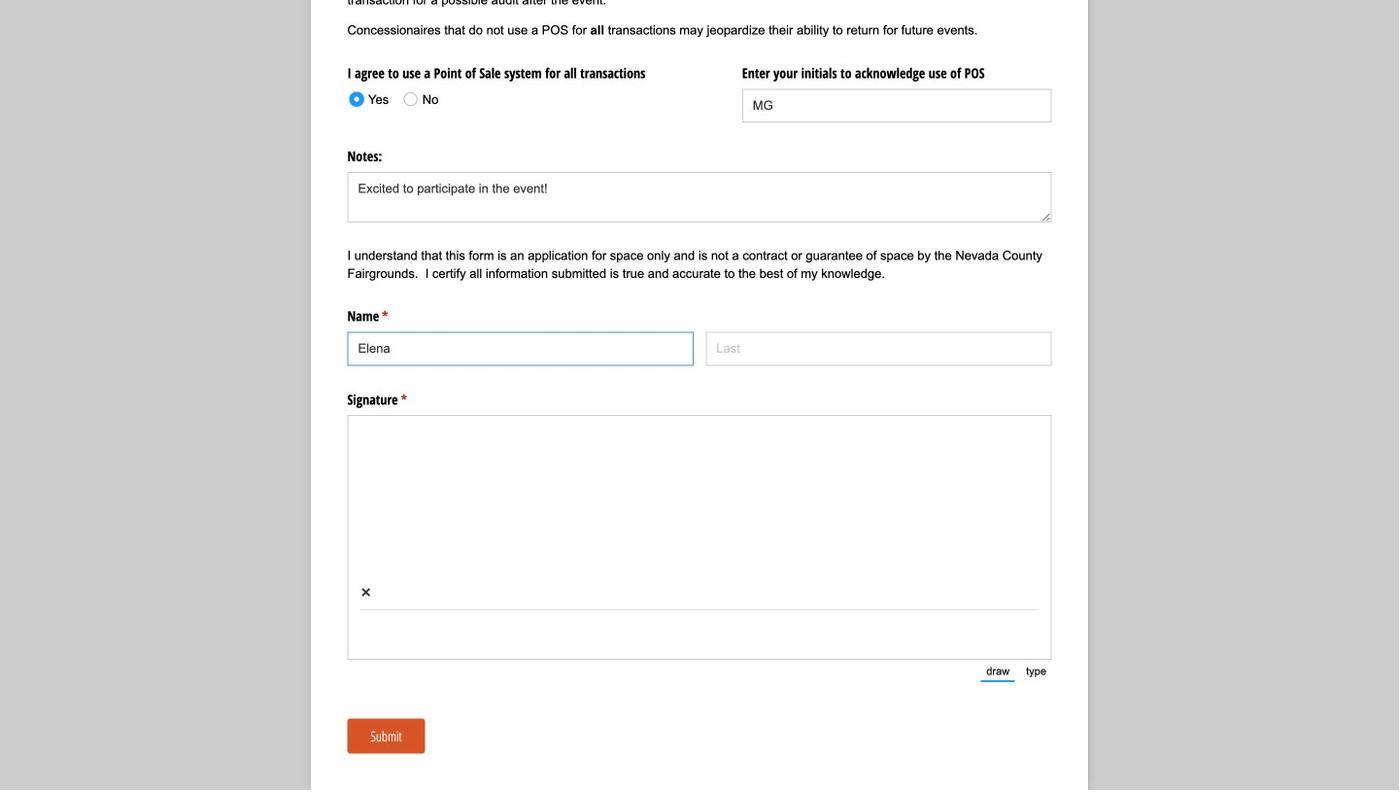 Task type: describe. For each thing, give the bounding box(es) containing it.
First text field
[[347, 332, 694, 366]]



Task type: locate. For each thing, give the bounding box(es) containing it.
None radio
[[343, 84, 402, 113]]

None radio
[[397, 84, 439, 113]]

None text field
[[347, 172, 1052, 223]]

Last text field
[[706, 332, 1052, 366]]

None text field
[[742, 89, 1052, 123]]



Task type: vqa. For each thing, say whether or not it's contained in the screenshot.
Zip Code text box
no



